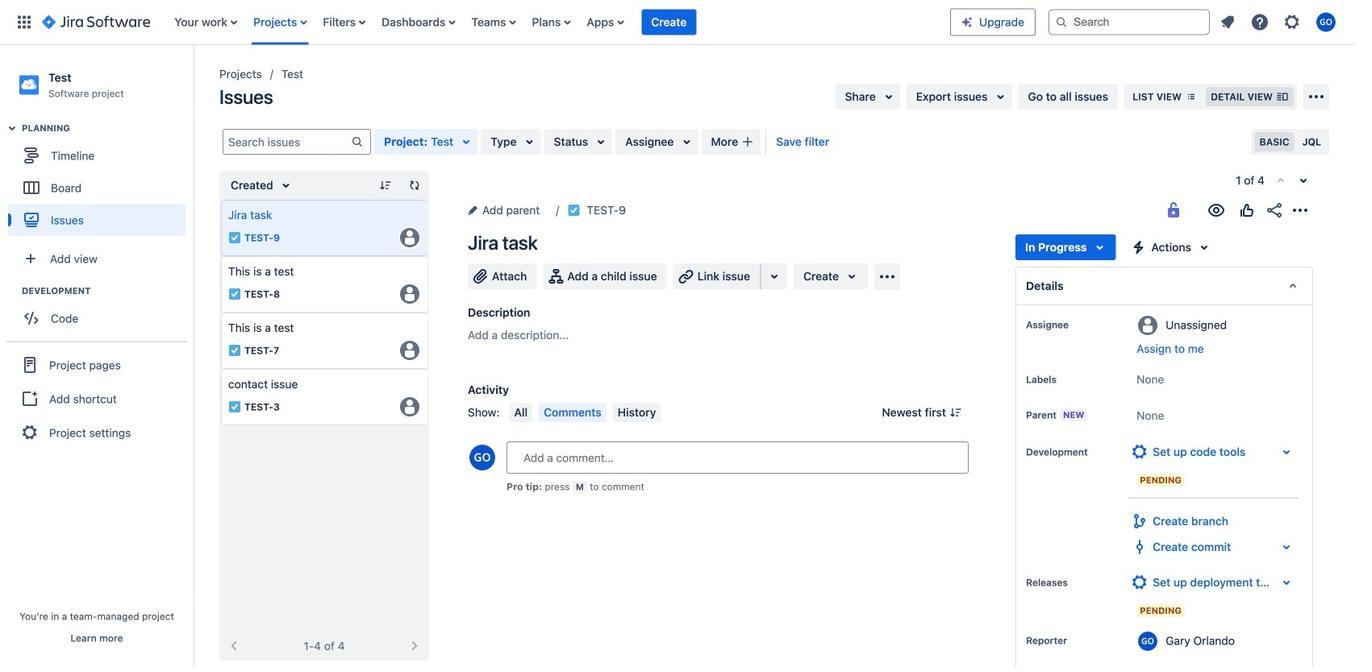 Task type: describe. For each thing, give the bounding box(es) containing it.
Search field
[[1049, 9, 1210, 35]]

open create commit dropdown image
[[1277, 538, 1296, 557]]

Search issues text field
[[223, 131, 351, 153]]

primary element
[[10, 0, 950, 45]]

notifications image
[[1218, 13, 1237, 32]]

search image
[[1055, 16, 1068, 29]]

issues list box
[[221, 200, 428, 426]]

appswitcher icon image
[[15, 13, 34, 32]]

more information about gary orlando image
[[1138, 632, 1158, 652]]

heading for development image
[[22, 285, 193, 298]]

development pin to top. only you can see pinned fields. image
[[1091, 446, 1104, 459]]

sidebar navigation image
[[176, 65, 211, 97]]

providers dropdown image
[[1277, 443, 1296, 462]]

addicon image
[[741, 136, 754, 148]]

0 horizontal spatial list
[[166, 0, 950, 45]]

your profile and settings image
[[1316, 13, 1336, 32]]

order by image
[[276, 176, 296, 195]]

actions image
[[1291, 201, 1310, 220]]

copy link to issue image
[[623, 203, 636, 216]]

4 task element from the top
[[221, 369, 428, 426]]

vote options: no one has voted for this issue yet. image
[[1237, 201, 1257, 220]]

planning image
[[2, 119, 22, 138]]



Task type: vqa. For each thing, say whether or not it's contained in the screenshot.
'SEARCH PROJECTS' text box at the left of page
no



Task type: locate. For each thing, give the bounding box(es) containing it.
group
[[8, 122, 193, 241], [1271, 171, 1313, 190], [8, 285, 193, 340], [6, 341, 187, 456]]

watch options: you are not watching this issue, 0 people watching image
[[1207, 201, 1226, 220]]

providers dropdown image
[[1277, 574, 1296, 593]]

finish tool setup icon image up more information about gary orlando image
[[1130, 574, 1150, 593]]

details element
[[1016, 267, 1313, 306]]

development image
[[2, 282, 22, 301]]

finish tool setup icon image
[[1130, 443, 1150, 462], [1130, 574, 1150, 593]]

1 vertical spatial finish tool setup icon image
[[1130, 574, 1150, 593]]

sidebar element
[[0, 45, 194, 668]]

1 heading from the top
[[22, 122, 193, 135]]

banner
[[0, 0, 1355, 45]]

0 vertical spatial heading
[[22, 122, 193, 135]]

list
[[166, 0, 950, 45], [1213, 8, 1345, 37]]

task image for 1st task element from the top
[[228, 232, 241, 244]]

2 task element from the top
[[221, 257, 428, 313]]

1 task element from the top
[[221, 200, 428, 257]]

finish tool setup icon image right development pin to top. only you can see pinned fields. 'image'
[[1130, 443, 1150, 462]]

parent pin to top. only you can see pinned fields. image
[[1091, 409, 1104, 422]]

finish tool setup icon image for providers dropdown image
[[1130, 574, 1150, 593]]

import and bulk change issues image
[[1307, 87, 1326, 106]]

menu bar
[[506, 403, 664, 423]]

3 task element from the top
[[221, 313, 428, 369]]

0 vertical spatial finish tool setup icon image
[[1130, 443, 1150, 462]]

heading
[[22, 122, 193, 135], [22, 285, 193, 298]]

task image
[[228, 344, 241, 357]]

finish tool setup icon image for providers dropdown icon
[[1130, 443, 1150, 462]]

task element
[[221, 200, 428, 257], [221, 257, 428, 313], [221, 313, 428, 369], [221, 369, 428, 426]]

task image for 1st task element from the bottom
[[228, 401, 241, 414]]

None search field
[[1049, 9, 1210, 35]]

task image
[[567, 204, 580, 217], [228, 232, 241, 244], [228, 288, 241, 301], [228, 401, 241, 414]]

1 horizontal spatial list
[[1213, 8, 1345, 37]]

heading for planning icon at left top
[[22, 122, 193, 135]]

1 vertical spatial heading
[[22, 285, 193, 298]]

settings image
[[1283, 13, 1302, 32]]

task image for second task element from the top of the issues list box
[[228, 288, 241, 301]]

Add a comment… field
[[507, 442, 969, 474]]

help image
[[1250, 13, 1270, 32]]

1 finish tool setup icon image from the top
[[1130, 443, 1150, 462]]

jira software image
[[42, 13, 150, 32], [42, 13, 150, 32]]

list item
[[642, 0, 696, 45]]

2 heading from the top
[[22, 285, 193, 298]]

2 finish tool setup icon image from the top
[[1130, 574, 1150, 593]]



